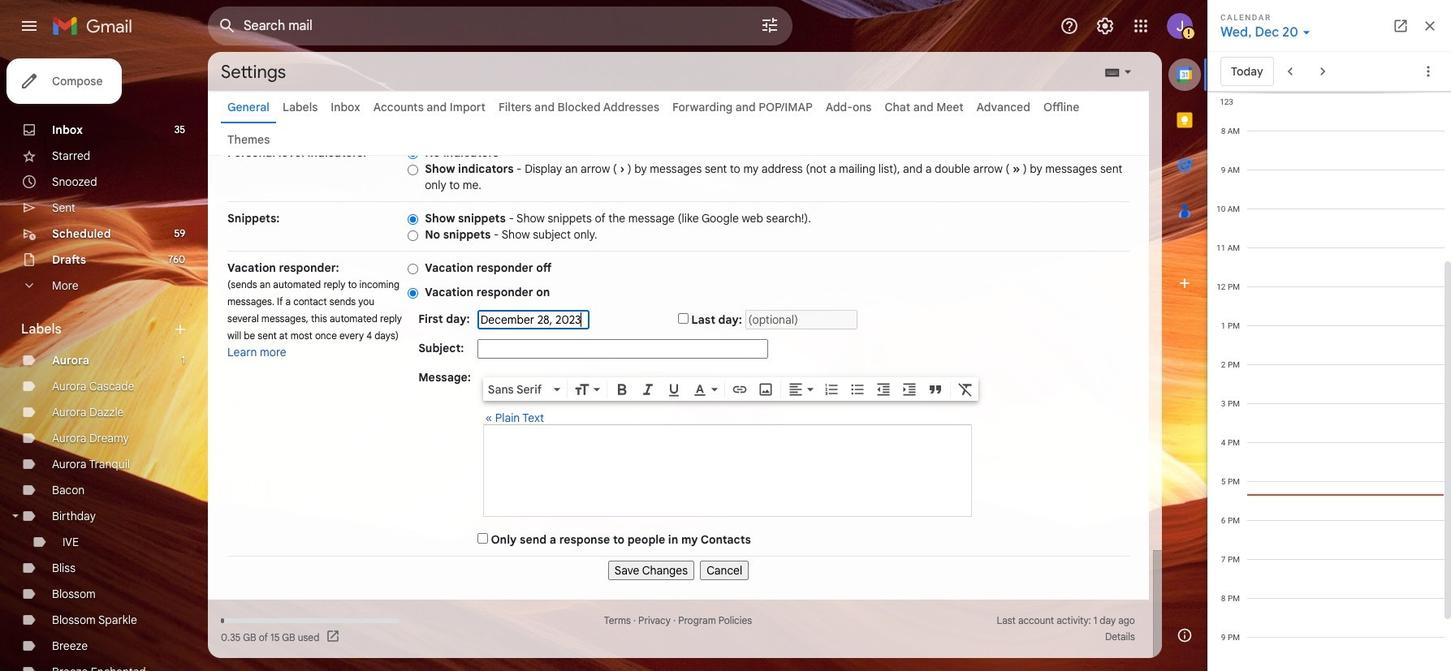 Task type: locate. For each thing, give the bounding box(es) containing it.
italic ‪(⌘i)‬ image
[[640, 382, 656, 398]]

insert image image
[[758, 382, 774, 398]]

remove formatting ‪(⌘\)‬ image
[[957, 382, 974, 398]]

navigation
[[0, 52, 208, 672], [227, 557, 1130, 581]]

settings image
[[1096, 16, 1115, 36]]

tab list
[[1162, 52, 1208, 613], [208, 91, 1149, 156]]

footer
[[208, 613, 1149, 646]]

bulleted list ‪(⌘⇧8)‬ image
[[849, 382, 866, 398]]

follow link to manage storage image
[[326, 629, 342, 646]]

advanced search options image
[[754, 9, 786, 41]]

1 horizontal spatial tab list
[[1162, 52, 1208, 613]]

heading
[[21, 322, 172, 338]]

None text field
[[477, 310, 589, 330]]

Fixed end date checkbox
[[678, 314, 688, 324]]

1 horizontal spatial navigation
[[227, 557, 1130, 581]]

Subject text field
[[477, 339, 768, 359]]

option inside the formatting options toolbar
[[485, 382, 550, 398]]

None radio
[[408, 148, 418, 160], [408, 164, 418, 176], [408, 213, 418, 226], [408, 230, 418, 242], [408, 287, 418, 300], [408, 148, 418, 160], [408, 164, 418, 176], [408, 213, 418, 226], [408, 230, 418, 242], [408, 287, 418, 300]]

gmail image
[[52, 10, 141, 42]]

None radio
[[408, 263, 418, 275]]

link ‪(⌘k)‬ image
[[732, 382, 748, 398]]

option
[[485, 382, 550, 398]]

numbered list ‪(⌘⇧7)‬ image
[[823, 382, 840, 398]]

main menu image
[[19, 16, 39, 36]]

indent more ‪(⌘])‬ image
[[901, 382, 918, 398]]

0 horizontal spatial navigation
[[0, 52, 208, 672]]

None search field
[[208, 6, 793, 45]]

Vacation responder text field
[[484, 434, 971, 508]]

None text field
[[745, 310, 857, 330]]

None checkbox
[[477, 534, 488, 544]]

quote ‪(⌘⇧9)‬ image
[[927, 382, 944, 398]]



Task type: vqa. For each thing, say whether or not it's contained in the screenshot.
Cascade for Cascade Glisten
no



Task type: describe. For each thing, give the bounding box(es) containing it.
Search mail text field
[[244, 18, 715, 34]]

indent less ‪(⌘[)‬ image
[[875, 382, 892, 398]]

bold ‪(⌘b)‬ image
[[614, 382, 630, 398]]

underline ‪(⌘u)‬ image
[[666, 382, 682, 399]]

side panel section
[[1162, 52, 1208, 659]]

formatting options toolbar
[[483, 378, 979, 401]]

select input tool image
[[1123, 65, 1133, 78]]

0 horizontal spatial tab list
[[208, 91, 1149, 156]]

search mail image
[[213, 11, 242, 41]]

support image
[[1060, 16, 1079, 36]]



